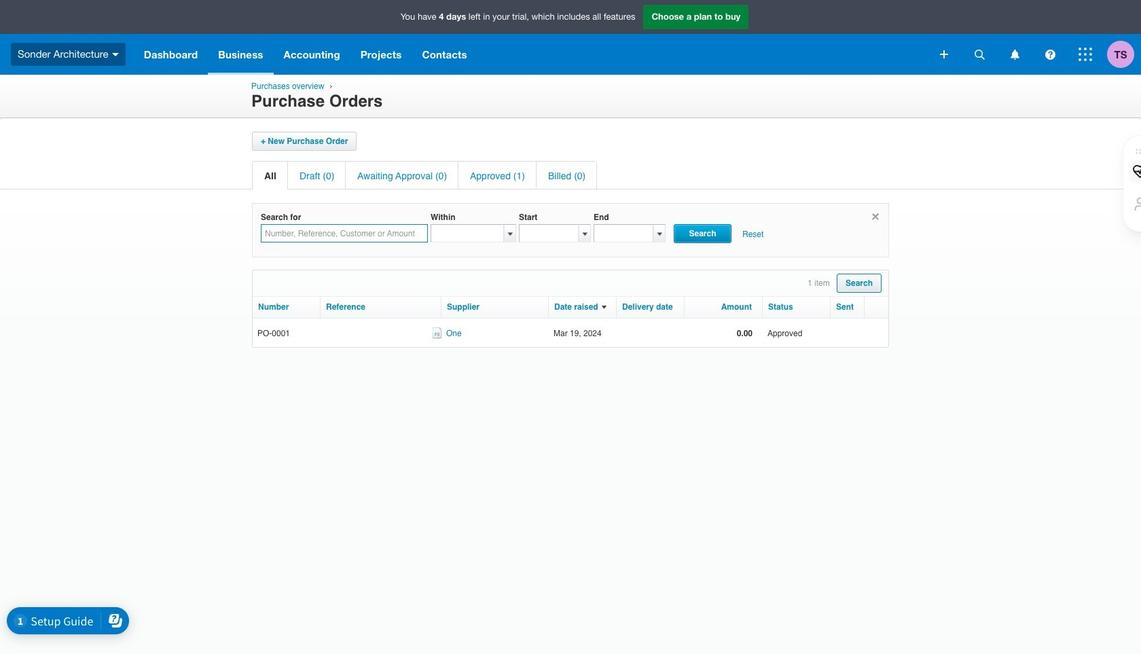 Task type: describe. For each thing, give the bounding box(es) containing it.
1 horizontal spatial svg image
[[1010, 49, 1019, 59]]

0 horizontal spatial svg image
[[940, 50, 948, 58]]



Task type: locate. For each thing, give the bounding box(es) containing it.
Number, Reference, Customer or Amount text field
[[261, 224, 428, 243]]

None text field
[[519, 224, 579, 243]]

svg image
[[1079, 48, 1092, 61], [974, 49, 985, 59], [1045, 49, 1055, 59], [112, 53, 119, 56]]

banner
[[0, 0, 1141, 75]]

None text field
[[431, 224, 504, 243], [594, 224, 654, 243], [431, 224, 504, 243], [594, 224, 654, 243]]

svg image
[[1010, 49, 1019, 59], [940, 50, 948, 58]]



Task type: vqa. For each thing, say whether or not it's contained in the screenshot.
works how
no



